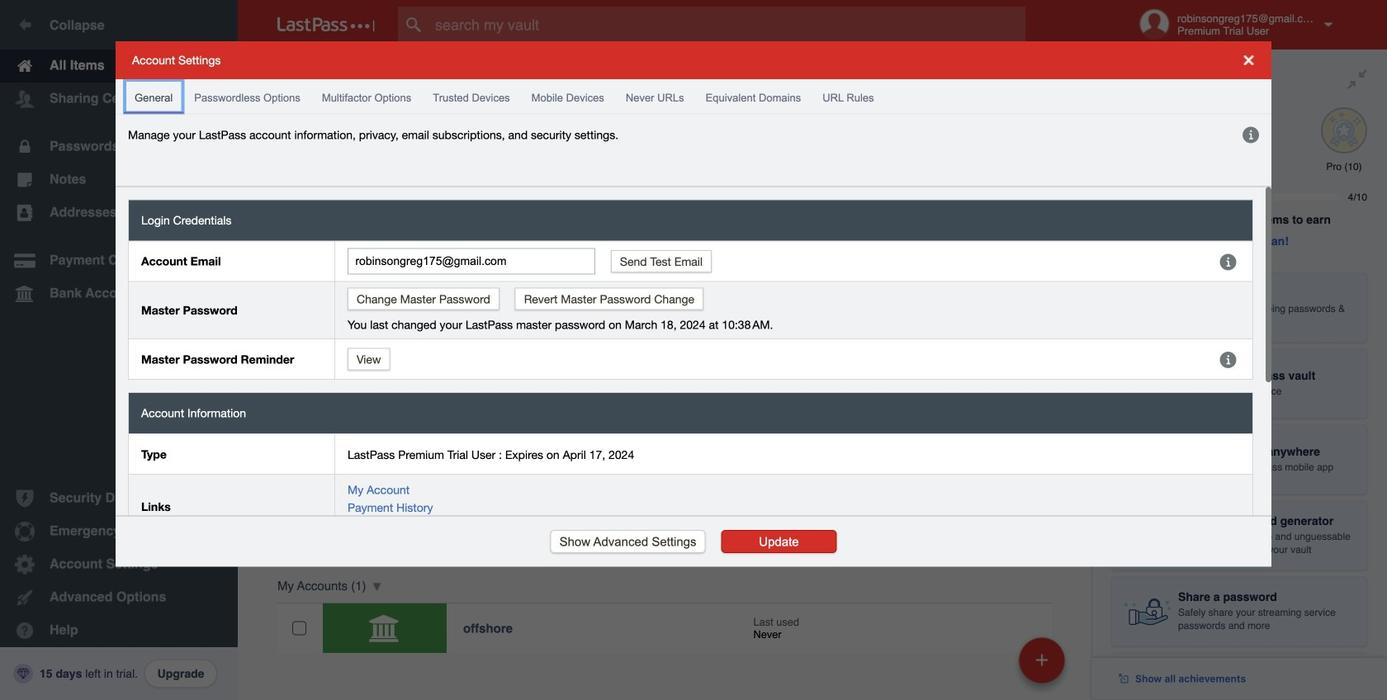 Task type: locate. For each thing, give the bounding box(es) containing it.
search my vault text field
[[398, 7, 1058, 43]]

lastpass image
[[278, 17, 375, 32]]

Search search field
[[398, 7, 1058, 43]]

main navigation navigation
[[0, 0, 238, 701]]



Task type: describe. For each thing, give the bounding box(es) containing it.
new item image
[[1037, 655, 1048, 666]]

vault options navigation
[[238, 50, 1092, 99]]

new item navigation
[[1014, 633, 1076, 701]]



Task type: vqa. For each thing, say whether or not it's contained in the screenshot.
search my vault text box
yes



